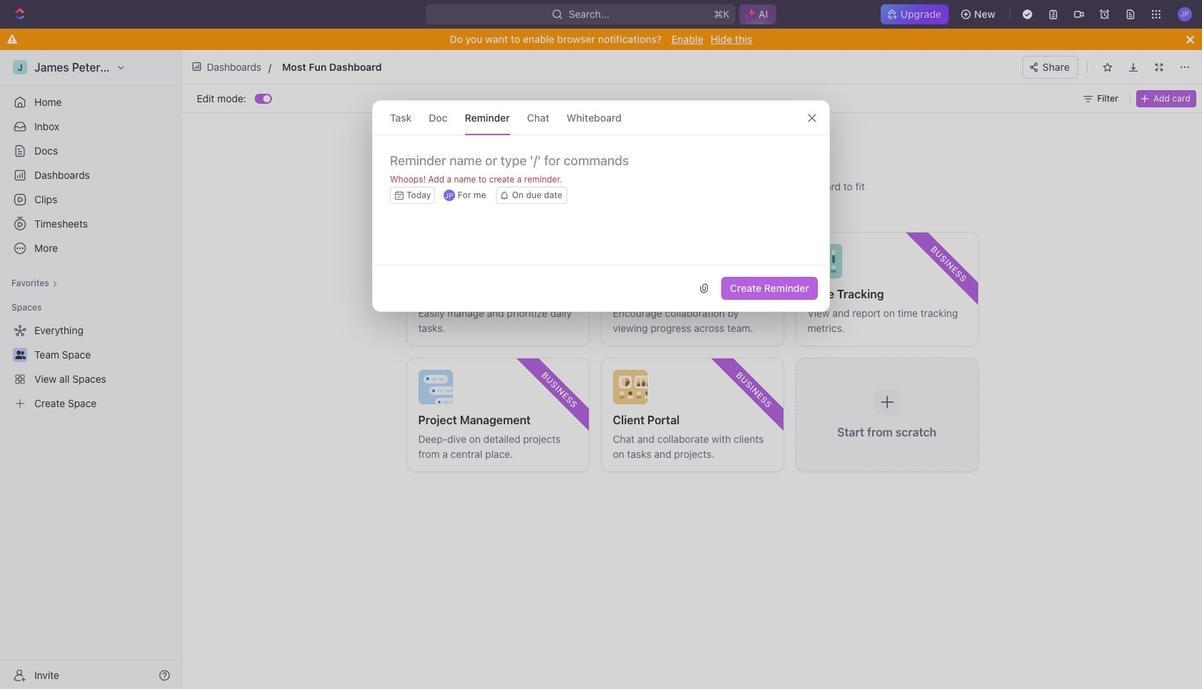 Task type: vqa. For each thing, say whether or not it's contained in the screenshot.
bottom Upgrade
no



Task type: locate. For each thing, give the bounding box(es) containing it.
Reminder na﻿me or type '/' for commands text field
[[373, 153, 830, 187]]

sidebar navigation
[[0, 50, 183, 689]]

tree inside sidebar navigation
[[6, 319, 176, 415]]

client portal image
[[613, 370, 648, 405]]

None text field
[[282, 58, 594, 76]]

time tracking image
[[808, 244, 842, 279]]

tree
[[6, 319, 176, 415]]

simple dashboard image
[[418, 244, 453, 279]]

dialog
[[372, 100, 831, 312]]

team reporting image
[[613, 244, 648, 279]]



Task type: describe. For each thing, give the bounding box(es) containing it.
project management image
[[418, 370, 453, 405]]



